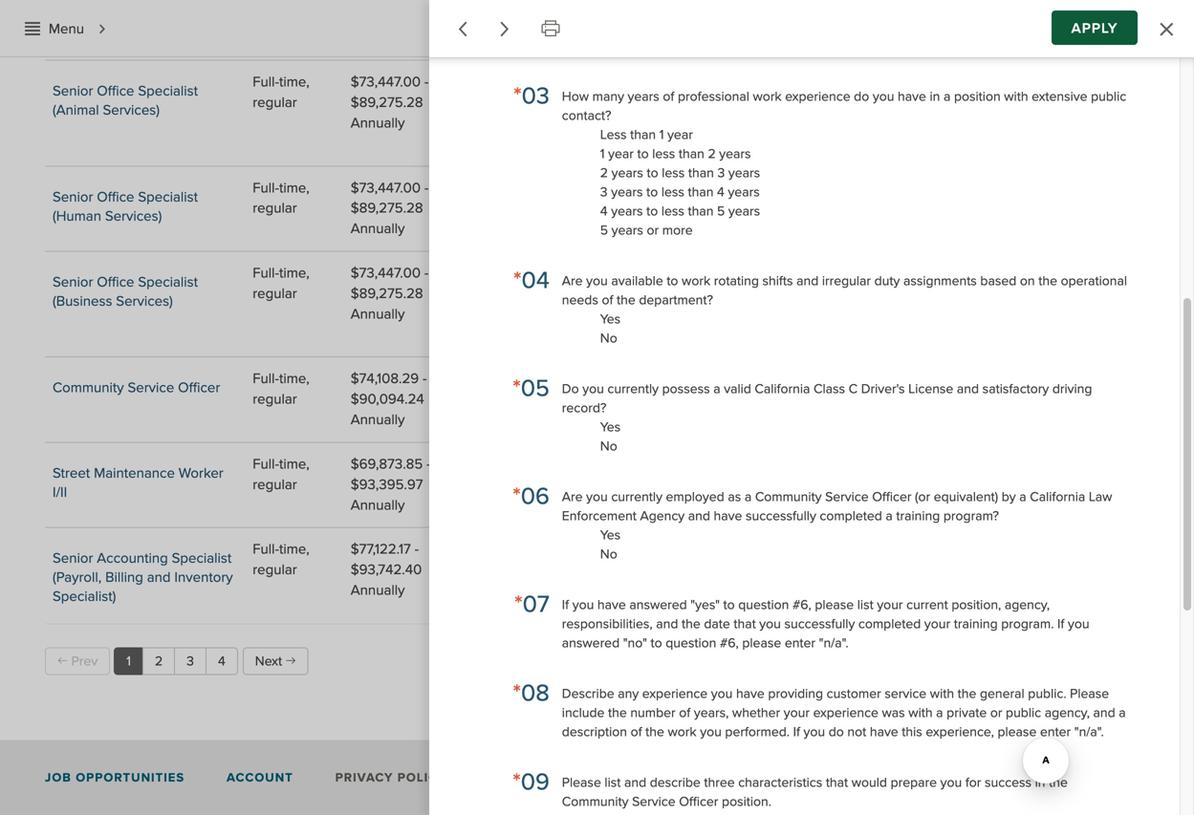 Task type: vqa. For each thing, say whether or not it's contained in the screenshot.
second Department: from the top
no



Task type: describe. For each thing, give the bounding box(es) containing it.
0 vertical spatial question
[[738, 597, 789, 613]]

senior for senior accounting specialist (payroll, billing and inventory specialist)
[[53, 550, 93, 568]]

do you currently possess a valid california class c driver's license and satisfactory driving record? yes no
[[562, 381, 1092, 455]]

the up private
[[958, 686, 977, 702]]

0 vertical spatial your
[[877, 597, 903, 613]]

10/02/23
[[569, 541, 624, 559]]

the down number
[[646, 724, 664, 740]]

©
[[1086, 768, 1098, 786]]

your privacy choices
[[639, 771, 804, 786]]

0 horizontal spatial 5
[[600, 222, 608, 238]]

law
[[1089, 489, 1112, 505]]

you inside are you available to work rotating shifts and irregular duty assignments based on the operational needs of the department? yes no
[[586, 273, 608, 289]]

services) for (animal
[[103, 101, 160, 119]]

experience inside the how many years of professional work experience do you have in a position with extensive public contact? less than 1 year 1 year to less than 2 years 2 years to less than 3 years 3 years to less than 4 years 4 years to less than 5 years 5 years or more
[[785, 88, 851, 105]]

0 horizontal spatial job opportunities
[[45, 771, 185, 786]]

annually for senior office specialist (business services)
[[351, 305, 405, 323]]

service down department?
[[667, 326, 713, 344]]

no inside the do you currently possess a valid california class c driver's license and satisfactory driving record? yes no
[[600, 438, 617, 455]]

rotating
[[714, 273, 759, 289]]

street
[[53, 465, 90, 482]]

regular for senior office specialist (animal services)
[[253, 94, 297, 111]]

private
[[947, 705, 987, 721]]

this
[[902, 724, 923, 740]]

community inside please list and describe three characteristics that would prepare you for success in the community service officer position.
[[562, 794, 629, 810]]

header element
[[0, 0, 1194, 56]]

1 horizontal spatial answered
[[630, 597, 687, 613]]

services) for (business
[[116, 293, 173, 310]]

needs
[[562, 292, 598, 308]]

specialist)
[[53, 588, 116, 606]]

service down professional
[[667, 135, 713, 152]]

1 privacy from the left
[[335, 771, 393, 786]]

with inside the how many years of professional work experience do you have in a position with extensive public contact? less than 1 year 1 year to less than 2 years 2 years to less than 3 years 3 years to less than 4 years 4 years to less than 5 years 5 years or more
[[1004, 88, 1028, 105]]

was
[[882, 705, 905, 721]]

time, for senior accounting specialist (payroll, billing and inventory specialist)
[[279, 541, 309, 559]]

if you have answered "yes" to question #6, please list your current position, agency, responsibilities, and the date that you successfully completed your training program. if you answered "no" to question #6, please enter "n/a".
[[562, 597, 1090, 652]]

$89,275.28 for senior office specialist (business services)
[[351, 285, 423, 303]]

billing
[[105, 569, 143, 587]]

animal for 23pol21
[[735, 285, 778, 303]]

inventory
[[174, 569, 233, 587]]

you down years,
[[700, 724, 722, 740]]

fremont, ca for 23pol22
[[939, 73, 1018, 91]]

by
[[1002, 489, 1016, 505]]

0 vertical spatial 4
[[717, 184, 725, 200]]

$90,094.24
[[351, 391, 424, 408]]

2 horizontal spatial 3
[[718, 165, 725, 181]]

choices
[[743, 771, 804, 786]]

california inside are you currently employed as a community service officer (or equivalent) by a california law enforcement agency and have successfully completed a training program? yes no
[[1030, 489, 1085, 505]]

you up the responsibilities,
[[572, 597, 594, 613]]

not
[[848, 724, 867, 740]]

1 horizontal spatial #6,
[[793, 597, 812, 613]]

in inside the how many years of professional work experience do you have in a position with extensive public contact? less than 1 year 1 year to less than 2 years 2 years to less than 3 years 3 years to less than 4 years 4 years to less than 5 years 5 years or more
[[930, 88, 940, 105]]

training inside are you currently employed as a community service officer (or equivalent) by a california law enforcement agency and have successfully completed a training program? yes no
[[896, 508, 940, 524]]

you up years,
[[711, 686, 733, 702]]

04
[[522, 266, 550, 295]]

extensive
[[1032, 88, 1088, 105]]

annually for senior accounting specialist (payroll, billing and inventory specialist)
[[351, 582, 405, 600]]

your
[[639, 771, 677, 786]]

that inside please list and describe three characteristics that would prepare you for success in the community service officer position.
[[826, 775, 848, 791]]

fremont, for 23pol21
[[939, 264, 995, 282]]

0 vertical spatial 2
[[708, 146, 716, 162]]

have inside the if you have answered "yes" to question #6, please list your current position, agency, responsibilities, and the date that you successfully completed your training program. if you answered "no" to question #6, please enter "n/a".
[[598, 597, 626, 613]]

animal for 23pol22
[[735, 94, 778, 111]]

or inside the how many years of professional work experience do you have in a position with extensive public contact? less than 1 year 1 year to less than 2 years 2 years to less than 3 years 3 years to less than 4 years 4 years to less than 5 years 5 years or more
[[647, 222, 659, 238]]

showing
[[1009, 683, 1064, 701]]

1 horizontal spatial 4
[[600, 203, 608, 219]]

0 vertical spatial if
[[562, 597, 569, 613]]

$85,262.47
[[351, 8, 423, 26]]

office inside office and administrative support
[[667, 179, 704, 197]]

regular for community service officer
[[253, 391, 297, 408]]

0 horizontal spatial 1
[[600, 146, 605, 162]]

fremont, ca for 23pol07
[[939, 370, 1018, 388]]

- for senior office specialist (business services)
[[424, 264, 429, 282]]

time, for street maintenance worker i/ii
[[279, 456, 309, 473]]

specialist for senior office specialist (human services)
[[138, 188, 198, 206]]

$93,742.40
[[351, 561, 422, 579]]

senior for senior office specialist (business services)
[[53, 273, 93, 291]]

do inside describe any experience you have providing customer service with the general public. please include the number of years, whether your experience was with a private or public agency, and a description of the work you performed. if you do not have this experience, please enter "n/a".
[[829, 724, 844, 740]]

01/17/24
[[569, 179, 620, 197]]

$89,275.28 for senior office specialist (human services)
[[351, 200, 423, 217]]

responsibilities,
[[562, 616, 653, 632]]

copyright
[[1021, 768, 1083, 786]]

assistant for 23pol22
[[667, 94, 723, 111]]

1 vertical spatial please
[[742, 635, 781, 652]]

1 vertical spatial 3
[[600, 184, 608, 200]]

are for 06
[[562, 489, 583, 505]]

general
[[980, 686, 1025, 702]]

$74,108.29 - $90,094.24 annually
[[351, 370, 427, 429]]

12/22/23 for senior office specialist (business services)
[[569, 264, 624, 282]]

and inside the if you have answered "yes" to question #6, please list your current position, agency, responsibilities, and the date that you successfully completed your training program. if you answered "no" to question #6, please enter "n/a".
[[656, 616, 678, 632]]

would
[[852, 775, 887, 791]]

training inside the if you have answered "yes" to question #6, please list your current position, agency, responsibilities, and the date that you successfully completed your training program. if you answered "no" to question #6, please enter "n/a".
[[954, 616, 998, 632]]

annually inside $70,854.64 - $85,262.47 annually
[[351, 29, 405, 47]]

agency, inside the if you have answered "yes" to question #6, please list your current position, agency, responsibilities, and the date that you successfully completed your training program. if you answered "no" to question #6, please enter "n/a".
[[1005, 597, 1050, 613]]

prev link
[[45, 648, 110, 676]]

terms
[[489, 771, 534, 786]]

work inside the how many years of professional work experience do you have in a position with extensive public contact? less than 1 year 1 year to less than 2 years 2 years to less than 3 years 3 years to less than 4 years 4 years to less than 5 years 5 years or more
[[753, 88, 782, 105]]

regular for street maintenance worker i/ii
[[253, 476, 297, 494]]

menu
[[49, 20, 84, 38]]

position.
[[722, 794, 772, 810]]

you left not
[[804, 724, 825, 740]]

experience,
[[926, 724, 994, 740]]

3 link
[[174, 648, 207, 676]]

have up whether
[[736, 686, 765, 702]]

completed inside the if you have answered "yes" to question #6, please list your current position, agency, responsibilities, and the date that you successfully completed your training program. if you answered "no" to question #6, please enter "n/a".
[[859, 616, 921, 632]]

senior office specialist (animal services) link
[[53, 82, 198, 119]]

08
[[521, 679, 550, 708]]

senior office specialist (animal services)
[[53, 82, 198, 119]]

police for 23pol07
[[830, 370, 868, 388]]

work inside describe any experience you have providing customer service with the general public. please include the number of years, whether your experience was with a private or public agency, and a description of the work you performed. if you do not have this experience, please enter "n/a".
[[668, 724, 697, 740]]

1 vertical spatial with
[[930, 686, 954, 702]]

privacy policy link
[[335, 769, 447, 787]]

full-time, regular for community service officer
[[253, 370, 309, 408]]

1 horizontal spatial 2
[[600, 165, 608, 181]]

- for community service officer
[[423, 370, 427, 388]]

regular for senior accounting specialist (payroll, billing and inventory specialist)
[[253, 561, 297, 579]]

$73,447.00 - $89,275.28 annually for senior office specialist (animal services)
[[351, 73, 429, 132]]

2 privacy from the left
[[681, 771, 739, 786]]

service inside please list and describe three characteristics that would prepare you for success in the community service officer position.
[[632, 794, 676, 810]]

include
[[562, 705, 605, 721]]

annually for street maintenance worker i/ii
[[351, 497, 405, 514]]

of down number
[[631, 724, 642, 740]]

full- for senior accounting specialist (payroll, billing and inventory specialist)
[[253, 541, 279, 559]]

2 link
[[142, 648, 175, 676]]

0 horizontal spatial question
[[666, 635, 717, 652]]

1 vertical spatial year
[[608, 146, 634, 162]]

2 horizontal spatial if
[[1058, 616, 1065, 632]]

a left the program?
[[886, 508, 893, 524]]

0 horizontal spatial job
[[45, 771, 72, 786]]

terms of use link
[[489, 769, 587, 787]]

please list and describe three characteristics that would prepare you for success in the community service officer position.
[[562, 775, 1068, 810]]

senior for senior office specialist (human services)
[[53, 188, 93, 206]]

agency, inside describe any experience you have providing customer service with the general public. please include the number of years, whether your experience was with a private or public agency, and a description of the work you performed. if you do not have this experience, please enter "n/a".
[[1045, 705, 1090, 721]]

how
[[562, 88, 589, 105]]

the down "any"
[[608, 705, 627, 721]]

do
[[562, 381, 579, 397]]

professional
[[678, 88, 750, 105]]

enter inside describe any experience you have providing customer service with the general public. please include the number of years, whether your experience was with a private or public agency, and a description of the work you performed. if you do not have this experience, please enter "n/a".
[[1040, 724, 1071, 740]]

a inside the do you currently possess a valid california class c driver's license and satisfactory driving record? yes no
[[713, 381, 721, 397]]

based
[[980, 273, 1017, 289]]

a up "2024"
[[1119, 705, 1126, 721]]

2 vertical spatial 4
[[218, 654, 225, 670]]

and inside describe any experience you have providing customer service with the general public. please include the number of years, whether your experience was with a private or public agency, and a description of the work you performed. if you do not have this experience, please enter "n/a".
[[1093, 705, 1116, 721]]

2 vertical spatial experience
[[813, 705, 879, 721]]

providing
[[768, 686, 823, 702]]

of left years,
[[679, 705, 691, 721]]

public.
[[1028, 686, 1067, 702]]

office for senior office specialist (human services)
[[97, 188, 134, 206]]

you inside the how many years of professional work experience do you have in a position with extensive public contact? less than 1 year 1 year to less than 2 years 2 years to less than 3 years 3 years to less than 4 years 4 years to less than 5 years 5 years or more
[[873, 88, 894, 105]]

your inside describe any experience you have providing customer service with the general public. please include the number of years, whether your experience was with a private or public agency, and a description of the work you performed. if you do not have this experience, please enter "n/a".
[[784, 705, 810, 721]]

full-time, regular for senior office specialist (animal services)
[[253, 73, 309, 111]]

$77,122.17
[[351, 541, 411, 559]]

ca for 23pol22
[[999, 73, 1018, 91]]

items
[[1067, 683, 1101, 701]]

policy
[[398, 771, 447, 786]]

list inside please list and describe three characteristics that would prepare you for success in the community service officer position.
[[605, 775, 621, 791]]

$70,854.64
[[351, 0, 423, 6]]

the right on
[[1039, 273, 1057, 289]]

irregular
[[822, 273, 871, 289]]

describe
[[562, 686, 614, 702]]

community service officer
[[53, 379, 220, 397]]

fremont, for 23pol22
[[939, 73, 995, 91]]

2 horizontal spatial your
[[925, 616, 951, 632]]

fremont, for 23pol07
[[939, 370, 995, 388]]

services for 23pol21
[[667, 305, 720, 323]]

you inside the do you currently possess a valid california class c driver's license and satisfactory driving record? yes no
[[583, 381, 604, 397]]

- inside $70,854.64 - $85,262.47 annually
[[427, 0, 431, 6]]

job opportunities link
[[45, 769, 185, 787]]

police for 23pol22
[[830, 73, 868, 91]]

sign in button
[[1084, 6, 1180, 51]]

$73,447.00 for senior office specialist (animal services)
[[351, 73, 421, 91]]

do inside the how many years of professional work experience do you have in a position with extensive public contact? less than 1 year 1 year to less than 2 years 2 years to less than 3 years 3 years to less than 4 years 4 years to less than 5 years 5 years or more
[[854, 88, 869, 105]]

agency
[[640, 508, 685, 524]]

the down available
[[617, 292, 636, 308]]

$69,873.85
[[351, 456, 423, 473]]

23pol22
[[1048, 73, 1108, 91]]

05
[[521, 374, 550, 403]]

$73,447.00 - $89,275.28 annually for senior office specialist (business services)
[[351, 264, 429, 323]]

the inside the if you have answered "yes" to question #6, please list your current position, agency, responsibilities, and the date that you successfully completed your training program. if you answered "no" to question #6, please enter "n/a".
[[682, 616, 701, 632]]

2 horizontal spatial 1
[[1105, 683, 1110, 701]]

time, for senior office specialist (human services)
[[279, 179, 309, 197]]

fremont, ca for 23pol21
[[939, 264, 1018, 282]]

annually for community service officer
[[351, 411, 405, 429]]

0 vertical spatial year
[[667, 127, 693, 143]]

"no"
[[623, 635, 647, 652]]

if inside describe any experience you have providing customer service with the general public. please include the number of years, whether your experience was with a private or public agency, and a description of the work you performed. if you do not have this experience, please enter "n/a".
[[793, 724, 800, 740]]

you right date
[[759, 616, 781, 632]]

for
[[966, 775, 981, 791]]

community inside are you currently employed as a community service officer (or equivalent) by a california law enforcement agency and have successfully completed a training program? yes no
[[755, 489, 822, 505]]

dispatch for 23pol21
[[725, 326, 780, 344]]

0 horizontal spatial officer
[[178, 379, 220, 397]]

(business
[[53, 293, 112, 310]]

contact?
[[562, 107, 611, 124]]

work inside are you available to work rotating shifts and irregular duty assignments based on the operational needs of the department? yes no
[[682, 273, 711, 289]]

your privacy choices link
[[639, 769, 804, 787]]

shifts
[[763, 273, 793, 289]]

administrative for 23pol22
[[667, 73, 756, 91]]

time, for community service officer
[[279, 370, 309, 388]]

or inside describe any experience you have providing customer service with the general public. please include the number of years, whether your experience was with a private or public agency, and a description of the work you performed. if you do not have this experience, please enter "n/a".
[[990, 705, 1002, 721]]

07
[[523, 590, 550, 619]]

a left private
[[936, 705, 943, 721]]

no inside are you available to work rotating shifts and irregular duty assignments based on the operational needs of the department? yes no
[[600, 330, 617, 347]]

- for senior office specialist (human services)
[[424, 179, 429, 197]]

time, for senior office specialist (animal services)
[[279, 73, 309, 91]]

terms of use
[[489, 771, 587, 786]]



Task type: locate. For each thing, give the bounding box(es) containing it.
1 fremont, from the top
[[939, 73, 995, 91]]

officer left (or
[[872, 489, 912, 505]]

2 down less
[[600, 165, 608, 181]]

public inside describe any experience you have providing customer service with the general public. please include the number of years, whether your experience was with a private or public agency, and a description of the work you performed. if you do not have this experience, please enter "n/a".
[[1006, 705, 1041, 721]]

1 vertical spatial please
[[562, 775, 601, 791]]

work
[[753, 88, 782, 105], [682, 273, 711, 289], [668, 724, 697, 740]]

that inside the if you have answered "yes" to question #6, please list your current position, agency, responsibilities, and the date that you successfully completed your training program. if you answered "no" to question #6, please enter "n/a".
[[734, 616, 756, 632]]

2 are from the top
[[562, 489, 583, 505]]

2 vertical spatial with
[[909, 705, 933, 721]]

1 vertical spatial "n/a".
[[1074, 724, 1104, 740]]

1 horizontal spatial 1
[[659, 127, 664, 143]]

your down current
[[925, 616, 951, 632]]

1 horizontal spatial if
[[793, 724, 800, 740]]

2 ca from the top
[[999, 264, 1018, 282]]

opportunities inside header element
[[546, 19, 688, 37]]

and inside are you available to work rotating shifts and irregular duty assignments based on the operational needs of the department? yes no
[[797, 273, 819, 289]]

senior inside senior office specialist (business services)
[[53, 273, 93, 291]]

time, for senior office specialist (business services)
[[279, 264, 309, 282]]

1 administrative assistant / animal services / customer service / dispatch from the top
[[667, 73, 793, 152]]

of right "needs"
[[602, 292, 613, 308]]

0 horizontal spatial "n/a".
[[819, 635, 849, 652]]

yes down record?
[[600, 419, 621, 435]]

customer down shifts
[[732, 305, 793, 323]]

full-time, regular for street maintenance worker i/ii
[[253, 456, 309, 494]]

class
[[814, 381, 845, 397]]

1 vertical spatial california
[[1030, 489, 1085, 505]]

2 administrative assistant / animal services / customer service / dispatch from the top
[[667, 264, 793, 344]]

you up enforcement
[[586, 489, 608, 505]]

currently inside are you currently employed as a community service officer (or equivalent) by a california law enforcement agency and have successfully completed a training program? yes no
[[611, 489, 663, 505]]

of inside the how many years of professional work experience do you have in a position with extensive public contact? less than 1 year 1 year to less than 2 years 2 years to less than 3 years 3 years to less than 4 years 4 years to less than 5 years 5 years or more
[[663, 88, 674, 105]]

1 horizontal spatial year
[[667, 127, 693, 143]]

community right as
[[755, 489, 822, 505]]

4 regular from the top
[[253, 391, 297, 408]]

no inside are you currently employed as a community service officer (or equivalent) by a california law enforcement agency and have successfully completed a training program? yes no
[[600, 546, 617, 563]]

3 $73,447.00 - $89,275.28 annually from the top
[[351, 264, 429, 323]]

you inside are you currently employed as a community service officer (or equivalent) by a california law enforcement agency and have successfully completed a training program? yes no
[[586, 489, 608, 505]]

if right program. on the bottom
[[1058, 616, 1065, 632]]

"n/a". inside the if you have answered "yes" to question #6, please list your current position, agency, responsibilities, and the date that you successfully completed your training program. if you answered "no" to question #6, please enter "n/a".
[[819, 635, 849, 652]]

enter down the public.
[[1040, 724, 1071, 740]]

office for senior office specialist (business services)
[[97, 273, 134, 291]]

2 vertical spatial no
[[600, 546, 617, 563]]

1 horizontal spatial please
[[1070, 686, 1109, 702]]

menu link
[[14, 11, 116, 46]]

time,
[[279, 73, 309, 91], [279, 179, 309, 197], [279, 264, 309, 282], [279, 370, 309, 388], [279, 456, 309, 473], [279, 541, 309, 559]]

please up the providing
[[742, 635, 781, 652]]

- for senior accounting specialist (payroll, billing and inventory specialist)
[[415, 541, 419, 559]]

list
[[857, 597, 874, 613], [605, 775, 621, 791]]

0 vertical spatial please
[[815, 597, 854, 613]]

apply button
[[1052, 11, 1138, 45]]

1 vertical spatial $73,447.00 - $89,275.28 annually
[[351, 179, 429, 238]]

0 vertical spatial community
[[53, 379, 124, 397]]

specialist inside senior office specialist (business services)
[[138, 273, 198, 291]]

-
[[427, 0, 431, 6], [424, 73, 429, 91], [424, 179, 429, 197], [424, 264, 429, 282], [423, 370, 427, 388], [427, 456, 431, 473], [415, 541, 419, 559]]

privacy left policy
[[335, 771, 393, 786]]

senior inside senior office specialist (human services)
[[53, 188, 93, 206]]

california right valid at the right top
[[755, 381, 810, 397]]

4 down the 01/17/24
[[600, 203, 608, 219]]

next
[[255, 654, 286, 670]]

$93,395.97
[[351, 476, 423, 494]]

annually for senior office specialist (animal services)
[[351, 114, 405, 132]]

agency,
[[1005, 597, 1050, 613], [1045, 705, 1090, 721]]

as
[[728, 489, 741, 505]]

5 full-time, regular from the top
[[253, 456, 309, 494]]

1 full-time, regular from the top
[[253, 73, 309, 111]]

of left professional
[[663, 88, 674, 105]]

0 vertical spatial #6,
[[793, 597, 812, 613]]

1 ca from the top
[[999, 73, 1018, 91]]

in
[[930, 88, 940, 105], [1035, 775, 1046, 791]]

1 horizontal spatial job
[[506, 19, 541, 37]]

2 vertical spatial $73,447.00
[[351, 264, 421, 282]]

please inside describe any experience you have providing customer service with the general public. please include the number of years, whether your experience was with a private or public agency, and a description of the work you performed. if you do not have this experience, please enter "n/a".
[[998, 724, 1037, 740]]

assistant for 23pol21
[[667, 285, 723, 303]]

- for senior office specialist (animal services)
[[424, 73, 429, 91]]

3 down less
[[600, 184, 608, 200]]

1 vertical spatial fremont,
[[939, 264, 995, 282]]

question down date
[[666, 635, 717, 652]]

the left ©
[[1049, 775, 1068, 791]]

performed.
[[725, 724, 790, 740]]

0 vertical spatial 5
[[717, 203, 725, 219]]

that left would
[[826, 775, 848, 791]]

3 $89,275.28 from the top
[[351, 285, 423, 303]]

2 $73,447.00 from the top
[[351, 179, 421, 197]]

position,
[[952, 597, 1001, 613]]

please down are you currently employed as a community service officer (or equivalent) by a california law enforcement agency and have successfully completed a training program? yes no
[[815, 597, 854, 613]]

6 regular from the top
[[253, 561, 297, 579]]

/
[[727, 94, 731, 111], [724, 114, 728, 132], [717, 135, 721, 152], [727, 285, 731, 303], [724, 305, 728, 323], [717, 326, 721, 344]]

service up maintenance
[[128, 379, 174, 397]]

1 dispatch from the top
[[725, 135, 780, 152]]

officer
[[178, 379, 220, 397], [872, 489, 912, 505], [679, 794, 718, 810]]

3 senior from the top
[[53, 273, 93, 291]]

0 vertical spatial training
[[896, 508, 940, 524]]

administrative
[[667, 73, 756, 91], [667, 200, 756, 217], [667, 264, 756, 282]]

4 right 3 link
[[218, 654, 225, 670]]

1 12/22/23 from the top
[[569, 73, 624, 91]]

6 time, from the top
[[279, 541, 309, 559]]

dispatch up safety
[[725, 326, 780, 344]]

regular for senior office specialist (human services)
[[253, 200, 297, 217]]

currently
[[608, 381, 659, 397], [611, 489, 663, 505]]

$77,122.17 - $93,742.40 annually
[[351, 541, 422, 600]]

0 horizontal spatial opportunities
[[76, 771, 185, 786]]

are for 04
[[562, 273, 583, 289]]

services) inside senior office specialist (human services)
[[105, 207, 162, 225]]

ca for 23pol21
[[999, 264, 1018, 282]]

driver's
[[861, 381, 905, 397]]

0 horizontal spatial answered
[[562, 635, 620, 652]]

3 police from the top
[[830, 370, 868, 388]]

office inside senior office specialist (animal services)
[[97, 82, 134, 100]]

customer
[[827, 686, 881, 702]]

0 vertical spatial $73,447.00
[[351, 73, 421, 91]]

if right 07
[[562, 597, 569, 613]]

and right license
[[957, 381, 979, 397]]

0 horizontal spatial california
[[755, 381, 810, 397]]

2 administrative from the top
[[667, 200, 756, 217]]

2 services from the top
[[667, 305, 720, 323]]

2 vertical spatial 3
[[187, 654, 194, 670]]

- for street maintenance worker i/ii
[[427, 456, 431, 473]]

senior up (animal
[[53, 82, 93, 100]]

full-time, regular for senior accounting specialist (payroll, billing and inventory specialist)
[[253, 541, 309, 579]]

administrative assistant / animal services / customer service / dispatch for 23pol22
[[667, 73, 793, 152]]

training down (or
[[896, 508, 940, 524]]

and inside the do you currently possess a valid california class c driver's license and satisfactory driving record? yes no
[[957, 381, 979, 397]]

6 full-time, regular from the top
[[253, 541, 309, 579]]

0 vertical spatial do
[[854, 88, 869, 105]]

1 vertical spatial are
[[562, 489, 583, 505]]

3 administrative from the top
[[667, 264, 756, 282]]

job opportunities inside header element
[[506, 19, 688, 37]]

2 yes from the top
[[600, 419, 621, 435]]

community
[[53, 379, 124, 397], [755, 489, 822, 505], [562, 794, 629, 810]]

i/ii
[[53, 484, 67, 501]]

$73,447.00 for senior office specialist (human services)
[[351, 179, 421, 197]]

are up enforcement
[[562, 489, 583, 505]]

completed inside are you currently employed as a community service officer (or equivalent) by a california law enforcement agency and have successfully completed a training program? yes no
[[820, 508, 882, 524]]

0 vertical spatial job
[[506, 19, 541, 37]]

question
[[738, 597, 789, 613], [666, 635, 717, 652]]

2 vertical spatial 1
[[1105, 683, 1110, 701]]

services) inside senior office specialist (business services)
[[116, 293, 173, 310]]

$89,275.28 for senior office specialist (animal services)
[[351, 94, 423, 111]]

office for senior office specialist (animal services)
[[97, 82, 134, 100]]

0 vertical spatial dispatch
[[725, 135, 780, 152]]

driving
[[1053, 381, 1092, 397]]

are you available to work rotating shifts and irregular duty assignments based on the operational needs of the department? yes no
[[562, 273, 1127, 347]]

"yes"
[[691, 597, 720, 613]]

1 yes from the top
[[600, 311, 621, 327]]

1 horizontal spatial opportunities
[[546, 19, 688, 37]]

$73,447.00
[[351, 73, 421, 91], [351, 179, 421, 197], [351, 264, 421, 282]]

3 yes from the top
[[600, 527, 621, 543]]

if down the providing
[[793, 724, 800, 740]]

1 vertical spatial currently
[[611, 489, 663, 505]]

3 down professional
[[718, 165, 725, 181]]

duty
[[875, 273, 900, 289]]

1 services from the top
[[667, 114, 720, 132]]

have up the responsibilities,
[[598, 597, 626, 613]]

and down employed
[[688, 508, 710, 524]]

2 regular from the top
[[253, 200, 297, 217]]

with
[[1004, 88, 1028, 105], [930, 686, 954, 702], [909, 705, 933, 721]]

$89,275.28
[[351, 94, 423, 111], [351, 200, 423, 217], [351, 285, 423, 303]]

you up "needs"
[[586, 273, 608, 289]]

1 administrative from the top
[[667, 73, 756, 91]]

1 $73,447.00 from the top
[[351, 73, 421, 91]]

please inside please list and describe three characteristics that would prepare you for success in the community service officer position.
[[562, 775, 601, 791]]

street maintenance worker i/ii
[[53, 465, 223, 501]]

ca left extensive
[[999, 73, 1018, 91]]

service
[[885, 686, 927, 702]]

(payroll,
[[53, 569, 102, 587]]

1 police from the top
[[830, 73, 868, 91]]

1 assistant from the top
[[667, 94, 723, 111]]

2 dispatch from the top
[[725, 326, 780, 344]]

1 right items
[[1105, 683, 1110, 701]]

3 fremont, ca from the top
[[939, 370, 1018, 388]]

2 vertical spatial administrative
[[667, 264, 756, 282]]

c
[[849, 381, 858, 397]]

three
[[704, 775, 735, 791]]

2 no from the top
[[600, 438, 617, 455]]

in right success
[[1035, 775, 1046, 791]]

administrative assistant / animal services / customer service / dispatch for 23pol21
[[667, 264, 793, 344]]

3 full-time, regular from the top
[[253, 264, 309, 303]]

2 left 3 link
[[155, 654, 163, 670]]

customer for 23pol21
[[732, 305, 793, 323]]

of
[[538, 771, 557, 786]]

specialist for senior accounting specialist (payroll, billing and inventory specialist)
[[172, 550, 232, 568]]

1 vertical spatial animal
[[735, 285, 778, 303]]

1 $89,275.28 from the top
[[351, 94, 423, 111]]

position
[[954, 88, 1001, 105]]

1 horizontal spatial question
[[738, 597, 789, 613]]

are inside are you available to work rotating shifts and irregular duty assignments based on the operational needs of the department? yes no
[[562, 273, 583, 289]]

1 vertical spatial $89,275.28
[[351, 200, 423, 217]]

fremont, ca left extensive
[[939, 73, 1018, 91]]

no up 05/31/23
[[600, 330, 617, 347]]

yes inside are you available to work rotating shifts and irregular duty assignments based on the operational needs of the department? yes no
[[600, 311, 621, 327]]

a
[[944, 88, 951, 105], [713, 381, 721, 397], [745, 489, 752, 505], [1019, 489, 1027, 505], [886, 508, 893, 524], [936, 705, 943, 721], [1119, 705, 1126, 721]]

5 time, from the top
[[279, 456, 309, 473]]

services) for (human
[[105, 207, 162, 225]]

services) inside senior office specialist (animal services)
[[103, 101, 160, 119]]

of
[[663, 88, 674, 105], [602, 292, 613, 308], [679, 705, 691, 721], [631, 724, 642, 740]]

2 animal from the top
[[735, 285, 778, 303]]

2 vertical spatial yes
[[600, 527, 621, 543]]

2 $89,275.28 from the top
[[351, 200, 423, 217]]

1 vertical spatial $73,447.00
[[351, 179, 421, 197]]

1 vertical spatial or
[[990, 705, 1002, 721]]

yes inside the do you currently possess a valid california class c driver's license and satisfactory driving record? yes no
[[600, 419, 621, 435]]

12/22/23 up the contact?
[[569, 73, 624, 91]]

xs image inside next link
[[286, 656, 296, 667]]

specialist for senior office specialist (animal services)
[[138, 82, 198, 100]]

1 vertical spatial completed
[[859, 616, 921, 632]]

0 vertical spatial currently
[[608, 381, 659, 397]]

0 vertical spatial "n/a".
[[819, 635, 849, 652]]

0 vertical spatial services
[[667, 114, 720, 132]]

1 vertical spatial list
[[605, 775, 621, 791]]

0 vertical spatial animal
[[735, 94, 778, 111]]

1 vertical spatial xs image
[[286, 656, 296, 667]]

0 vertical spatial agency,
[[1005, 597, 1050, 613]]

or down general
[[990, 705, 1002, 721]]

customer down professional
[[732, 114, 793, 132]]

if
[[562, 597, 569, 613], [1058, 616, 1065, 632], [793, 724, 800, 740]]

0 vertical spatial enter
[[785, 635, 816, 652]]

services
[[667, 114, 720, 132], [667, 305, 720, 323]]

2 full-time, regular from the top
[[253, 179, 309, 217]]

1 vertical spatial #6,
[[720, 635, 739, 652]]

and up "support"
[[708, 179, 732, 197]]

you right program. on the bottom
[[1068, 616, 1090, 632]]

in inside please list and describe three characteristics that would prepare you for success in the community service officer position.
[[1035, 775, 1046, 791]]

office up (human
[[97, 188, 134, 206]]

california inside the do you currently possess a valid california class c driver's license and satisfactory driving record? yes no
[[755, 381, 810, 397]]

0 vertical spatial xs image
[[25, 21, 40, 36]]

3 inside 3 link
[[187, 654, 194, 670]]

list left current
[[857, 597, 874, 613]]

0 horizontal spatial 3
[[187, 654, 194, 670]]

service
[[667, 135, 713, 152], [667, 326, 713, 344], [128, 379, 174, 397], [825, 489, 869, 505], [632, 794, 676, 810]]

specialist inside senior office specialist (human services)
[[138, 188, 198, 206]]

officer inside are you currently employed as a community service officer (or equivalent) by a california law enforcement agency and have successfully completed a training program? yes no
[[872, 489, 912, 505]]

0 horizontal spatial 2
[[155, 654, 163, 670]]

0 horizontal spatial 4
[[218, 654, 225, 670]]

- inside the $69,873.85 - $93,395.97 annually
[[427, 456, 431, 473]]

0 horizontal spatial training
[[896, 508, 940, 524]]

dispatch for 23pol22
[[725, 135, 780, 152]]

account
[[227, 771, 293, 786]]

5 annually from the top
[[351, 411, 405, 429]]

5
[[717, 203, 725, 219], [600, 222, 608, 238]]

job inside header element
[[506, 19, 541, 37]]

the inside please list and describe three characteristics that would prepare you for success in the community service officer position.
[[1049, 775, 1068, 791]]

chevron right image
[[94, 21, 111, 38]]

1 time, from the top
[[279, 73, 309, 91]]

annually for senior office specialist (human services)
[[351, 220, 405, 238]]

1 vertical spatial administrative assistant / animal services / customer service / dispatch
[[667, 264, 793, 344]]

5 down the 01/17/24
[[600, 222, 608, 238]]

12/22/23
[[569, 73, 624, 91], [569, 264, 624, 282]]

0 vertical spatial no
[[600, 330, 617, 347]]

customer for 23pol22
[[732, 114, 793, 132]]

- inside $74,108.29 - $90,094.24 annually
[[423, 370, 427, 388]]

you left position
[[873, 88, 894, 105]]

1 vertical spatial yes
[[600, 419, 621, 435]]

assistant
[[667, 94, 723, 111], [667, 285, 723, 303]]

3 regular from the top
[[253, 285, 297, 303]]

worker
[[179, 465, 223, 482]]

1 horizontal spatial officer
[[679, 794, 718, 810]]

or left more at right top
[[647, 222, 659, 238]]

1 horizontal spatial enter
[[1040, 724, 1071, 740]]

senior up (payroll,
[[53, 550, 93, 568]]

senior office specialist (human services) link
[[53, 188, 198, 225]]

a right as
[[745, 489, 752, 505]]

specialist for senior office specialist (business services)
[[138, 273, 198, 291]]

0 vertical spatial list
[[857, 597, 874, 613]]

are you currently employed as a community service officer (or equivalent) by a california law enforcement agency and have successfully completed a training program? yes no
[[562, 489, 1112, 563]]

a inside the how many years of professional work experience do you have in a position with extensive public contact? less than 1 year 1 year to less than 2 years 2 years to less than 3 years 3 years to less than 4 years 4 years to less than 5 years 5 years or more
[[944, 88, 951, 105]]

3 left 4 link
[[187, 654, 194, 670]]

0 horizontal spatial do
[[829, 724, 844, 740]]

1 vertical spatial opportunities
[[76, 771, 185, 786]]

3 full- from the top
[[253, 264, 279, 282]]

full-time, regular for senior office specialist (business services)
[[253, 264, 309, 303]]

3 ca from the top
[[999, 370, 1018, 388]]

xs image right 4 link
[[286, 656, 296, 667]]

dispatch down professional
[[725, 135, 780, 152]]

date
[[704, 616, 730, 632]]

currently for 06
[[611, 489, 663, 505]]

03
[[522, 82, 550, 110]]

a right 'by'
[[1019, 489, 1027, 505]]

public inside the how many years of professional work experience do you have in a position with extensive public contact? less than 1 year 1 year to less than 2 years 2 years to less than 3 years 3 years to less than 4 years 4 years to less than 5 years 5 years or more
[[1091, 88, 1127, 105]]

1 horizontal spatial community
[[562, 794, 629, 810]]

and inside office and administrative support
[[708, 179, 732, 197]]

xs image
[[57, 656, 68, 667]]

public right extensive
[[1091, 88, 1127, 105]]

have inside are you currently employed as a community service officer (or equivalent) by a california law enforcement agency and have successfully completed a training program? yes no
[[714, 508, 742, 524]]

annually inside $74,108.29 - $90,094.24 annually
[[351, 411, 405, 429]]

1 horizontal spatial or
[[990, 705, 1002, 721]]

7 annually from the top
[[351, 582, 405, 600]]

annually inside $77,122.17 - $93,742.40 annually
[[351, 582, 405, 600]]

senior for senior office specialist (animal services)
[[53, 82, 93, 100]]

successfully inside the if you have answered "yes" to question #6, please list your current position, agency, responsibilities, and the date that you successfully completed your training program. if you answered "no" to question #6, please enter "n/a".
[[785, 616, 855, 632]]

ca left driving
[[999, 370, 1018, 388]]

and inside please list and describe three characteristics that would prepare you for success in the community service officer position.
[[624, 775, 646, 791]]

0 horizontal spatial #6,
[[720, 635, 739, 652]]

sign
[[1127, 23, 1154, 40]]

0 horizontal spatial privacy
[[335, 771, 393, 786]]

0 vertical spatial job opportunities
[[506, 19, 688, 37]]

do
[[854, 88, 869, 105], [829, 724, 844, 740]]

have inside the how many years of professional work experience do you have in a position with extensive public contact? less than 1 year 1 year to less than 2 years 2 years to less than 3 years 3 years to less than 4 years 4 years to less than 5 years 5 years or more
[[898, 88, 926, 105]]

office up (animal
[[97, 82, 134, 100]]

1 vertical spatial public
[[1006, 705, 1041, 721]]

whether
[[732, 705, 780, 721]]

administrative for 23pol21
[[667, 264, 756, 282]]

and right shifts
[[797, 273, 819, 289]]

06
[[521, 482, 550, 511]]

of inside are you available to work rotating shifts and irregular duty assignments based on the operational needs of the department? yes no
[[602, 292, 613, 308]]

09
[[521, 768, 550, 797]]

have down was at bottom right
[[870, 724, 898, 740]]

1 regular from the top
[[253, 94, 297, 111]]

year
[[667, 127, 693, 143], [608, 146, 634, 162]]

officer inside please list and describe three characteristics that would prepare you for success in the community service officer position.
[[679, 794, 718, 810]]

6 full- from the top
[[253, 541, 279, 559]]

currently for 05
[[608, 381, 659, 397]]

4 annually from the top
[[351, 305, 405, 323]]

services) right (business
[[116, 293, 173, 310]]

1 vertical spatial that
[[826, 775, 848, 791]]

(animal
[[53, 101, 99, 119]]

a left valid at the right top
[[713, 381, 721, 397]]

"n/a". inside describe any experience you have providing customer service with the general public. please include the number of years, whether your experience was with a private or public agency, and a description of the work you performed. if you do not have this experience, please enter "n/a".
[[1074, 724, 1104, 740]]

5 full- from the top
[[253, 456, 279, 473]]

successfully inside are you currently employed as a community service officer (or equivalent) by a california law enforcement agency and have successfully completed a training program? yes no
[[746, 508, 816, 524]]

you inside please list and describe three characteristics that would prepare you for success in the community service officer position.
[[941, 775, 962, 791]]

please
[[1070, 686, 1109, 702], [562, 775, 601, 791]]

enter inside the if you have answered "yes" to question #6, please list your current position, agency, responsibilities, and the date that you successfully completed your training program. if you answered "no" to question #6, please enter "n/a".
[[785, 635, 816, 652]]

2 vertical spatial services)
[[116, 293, 173, 310]]

1 no from the top
[[600, 330, 617, 347]]

are inside are you currently employed as a community service officer (or equivalent) by a california law enforcement agency and have successfully completed a training program? yes no
[[562, 489, 583, 505]]

4 full- from the top
[[253, 370, 279, 388]]

work right professional
[[753, 88, 782, 105]]

1 customer from the top
[[732, 114, 793, 132]]

1 fremont, ca from the top
[[939, 73, 1018, 91]]

0 vertical spatial 1
[[659, 127, 664, 143]]

1 vertical spatial administrative
[[667, 200, 756, 217]]

please right the public.
[[1070, 686, 1109, 702]]

1 animal from the top
[[735, 94, 778, 111]]

1 are from the top
[[562, 273, 583, 289]]

4 full-time, regular from the top
[[253, 370, 309, 408]]

currently left possess
[[608, 381, 659, 397]]

senior up (human
[[53, 188, 93, 206]]

2 fremont, ca from the top
[[939, 264, 1018, 282]]

0 horizontal spatial enter
[[785, 635, 816, 652]]

3 fremont, from the top
[[939, 370, 995, 388]]

1 horizontal spatial list
[[857, 597, 874, 613]]

safety
[[709, 370, 748, 388]]

privacy policy
[[335, 771, 447, 786]]

1 vertical spatial experience
[[642, 686, 708, 702]]

full- for senior office specialist (business services)
[[253, 264, 279, 282]]

full- for street maintenance worker i/ii
[[253, 456, 279, 473]]

with up private
[[930, 686, 954, 702]]

customer
[[732, 114, 793, 132], [732, 305, 793, 323]]

2 assistant from the top
[[667, 285, 723, 303]]

2 horizontal spatial community
[[755, 489, 822, 505]]

answered
[[630, 597, 687, 613], [562, 635, 620, 652]]

in left position
[[930, 88, 940, 105]]

$73,447.00 - $89,275.28 annually for senior office specialist (human services)
[[351, 179, 429, 238]]

services for 23pol22
[[667, 114, 720, 132]]

2 annually from the top
[[351, 114, 405, 132]]

office and administrative support
[[667, 179, 756, 238]]

office inside senior office specialist (human services)
[[97, 188, 134, 206]]

regular for senior office specialist (business services)
[[253, 285, 297, 303]]

specialist inside senior office specialist (animal services)
[[138, 82, 198, 100]]

3 time, from the top
[[279, 264, 309, 282]]

5 up rotating
[[717, 203, 725, 219]]

1 vertical spatial dispatch
[[725, 326, 780, 344]]

2 police from the top
[[830, 264, 868, 282]]

2 12/22/23 from the top
[[569, 264, 624, 282]]

1 vertical spatial 4
[[600, 203, 608, 219]]

success
[[985, 775, 1032, 791]]

senior inside 'senior accounting specialist (payroll, billing and inventory specialist)'
[[53, 550, 93, 568]]

office
[[97, 82, 134, 100], [667, 179, 704, 197], [97, 188, 134, 206], [97, 273, 134, 291]]

6 annually from the top
[[351, 497, 405, 514]]

please inside describe any experience you have providing customer service with the general public. please include the number of years, whether your experience was with a private or public agency, and a description of the work you performed. if you do not have this experience, please enter "n/a".
[[1070, 686, 1109, 702]]

officer up worker
[[178, 379, 220, 397]]

5 regular from the top
[[253, 476, 297, 494]]

4 time, from the top
[[279, 370, 309, 388]]

- inside $77,122.17 - $93,742.40 annually
[[415, 541, 419, 559]]

1 vertical spatial services)
[[105, 207, 162, 225]]

1 vertical spatial enter
[[1040, 724, 1071, 740]]

senior office specialist (business services)
[[53, 273, 198, 310]]

1 vertical spatial work
[[682, 273, 711, 289]]

fremont, ca
[[939, 73, 1018, 91], [939, 264, 1018, 282], [939, 370, 1018, 388]]

currently inside the do you currently possess a valid california class c driver's license and satisfactory driving record? yes no
[[608, 381, 659, 397]]

license
[[908, 381, 954, 397]]

3 no from the top
[[600, 546, 617, 563]]

services)
[[103, 101, 160, 119], [105, 207, 162, 225], [116, 293, 173, 310]]

office up (business
[[97, 273, 134, 291]]

officer down the three
[[679, 794, 718, 810]]

list inside the if you have answered "yes" to question #6, please list your current position, agency, responsibilities, and the date that you successfully completed your training program. if you answered "no" to question #6, please enter "n/a".
[[857, 597, 874, 613]]

1 horizontal spatial that
[[826, 775, 848, 791]]

0 vertical spatial police
[[830, 73, 868, 91]]

no down record?
[[600, 438, 617, 455]]

public
[[1091, 88, 1127, 105], [1006, 705, 1041, 721]]

$73,447.00 for senior office specialist (business services)
[[351, 264, 421, 282]]

a left position
[[944, 88, 951, 105]]

1 horizontal spatial in
[[1035, 775, 1046, 791]]

2 senior from the top
[[53, 188, 93, 206]]

2 horizontal spatial 4
[[717, 184, 725, 200]]

1 vertical spatial ca
[[999, 264, 1018, 282]]

opportunities
[[546, 19, 688, 37], [76, 771, 185, 786]]

privacy up position.
[[681, 771, 739, 786]]

12/22/23 for senior office specialist (animal services)
[[569, 73, 624, 91]]

2
[[708, 146, 716, 162], [600, 165, 608, 181], [155, 654, 163, 670]]

senior inside senior office specialist (animal services)
[[53, 82, 93, 100]]

full- for community service officer
[[253, 370, 279, 388]]

1 horizontal spatial do
[[854, 88, 869, 105]]

than
[[630, 127, 656, 143], [679, 146, 705, 162], [688, 165, 714, 181], [688, 184, 714, 200], [688, 203, 714, 219]]

0 vertical spatial yes
[[600, 311, 621, 327]]

senior accounting specialist (payroll, billing and inventory specialist)
[[53, 550, 233, 606]]

xs image left menu
[[25, 21, 40, 36]]

0 vertical spatial please
[[1070, 686, 1109, 702]]

3 annually from the top
[[351, 220, 405, 238]]

please right of
[[562, 775, 601, 791]]

and inside are you currently employed as a community service officer (or equivalent) by a california law enforcement agency and have successfully completed a training program? yes no
[[688, 508, 710, 524]]

next link
[[243, 648, 309, 676]]

4 senior from the top
[[53, 550, 93, 568]]

assignments
[[904, 273, 977, 289]]

office inside senior office specialist (business services)
[[97, 273, 134, 291]]

0 vertical spatial 3
[[718, 165, 725, 181]]

1 horizontal spatial your
[[877, 597, 903, 613]]

service down your
[[632, 794, 676, 810]]

full- for senior office specialist (animal services)
[[253, 73, 279, 91]]

annually inside the $69,873.85 - $93,395.97 annually
[[351, 497, 405, 514]]

and left describe
[[624, 775, 646, 791]]

full- for senior office specialist (human services)
[[253, 179, 279, 197]]

work down years,
[[668, 724, 697, 740]]

enter up the providing
[[785, 635, 816, 652]]

less
[[652, 146, 675, 162], [662, 165, 685, 181], [661, 184, 684, 200], [661, 203, 684, 219]]

xs image
[[25, 21, 40, 36], [286, 656, 296, 667]]

3 $73,447.00 from the top
[[351, 264, 421, 282]]

full-time, regular for senior office specialist (human services)
[[253, 179, 309, 217]]

0 horizontal spatial year
[[608, 146, 634, 162]]

1 vertical spatial 2
[[600, 165, 608, 181]]

2 fremont, from the top
[[939, 264, 995, 282]]

police for 23pol21
[[830, 264, 868, 282]]

describe any experience you have providing customer service with the general public. please include the number of years, whether your experience was with a private or public agency, and a description of the work you performed. if you do not have this experience, please enter "n/a".
[[562, 686, 1126, 740]]

1 annually from the top
[[351, 29, 405, 47]]

specialist inside 'senior accounting specialist (payroll, billing and inventory specialist)'
[[172, 550, 232, 568]]

1 full- from the top
[[253, 73, 279, 91]]

program.
[[1001, 616, 1054, 632]]

employed
[[666, 489, 725, 505]]

to inside are you available to work rotating shifts and irregular duty assignments based on the operational needs of the department? yes no
[[667, 273, 678, 289]]

department?
[[639, 292, 713, 308]]

0 vertical spatial or
[[647, 222, 659, 238]]

office up "support"
[[667, 179, 704, 197]]

23pol07
[[1048, 370, 1108, 388]]

maintenance
[[94, 465, 175, 482]]

fremont, ca left driving
[[939, 370, 1018, 388]]

1 senior from the top
[[53, 82, 93, 100]]

#6,
[[793, 597, 812, 613], [720, 635, 739, 652]]

2 customer from the top
[[732, 305, 793, 323]]

ca for 23pol07
[[999, 370, 1018, 388]]

yes inside are you currently employed as a community service officer (or equivalent) by a california law enforcement agency and have successfully completed a training program? yes no
[[600, 527, 621, 543]]

2 time, from the top
[[279, 179, 309, 197]]

sign in
[[1127, 23, 1169, 40]]

2 $73,447.00 - $89,275.28 annually from the top
[[351, 179, 429, 238]]

the
[[1039, 273, 1057, 289], [617, 292, 636, 308], [682, 616, 701, 632], [958, 686, 977, 702], [608, 705, 627, 721], [646, 724, 664, 740], [1049, 775, 1068, 791]]

2 up office and administrative support
[[708, 146, 716, 162]]

that right date
[[734, 616, 756, 632]]

and inside 'senior accounting specialist (payroll, billing and inventory specialist)'
[[147, 569, 171, 587]]

california left law
[[1030, 489, 1085, 505]]

service inside are you currently employed as a community service officer (or equivalent) by a california law enforcement agency and have successfully completed a training program? yes no
[[825, 489, 869, 505]]

1 horizontal spatial "n/a".
[[1074, 724, 1104, 740]]

yes down enforcement
[[600, 527, 621, 543]]

1 $73,447.00 - $89,275.28 annually from the top
[[351, 73, 429, 132]]

answered down the responsibilities,
[[562, 635, 620, 652]]

0 vertical spatial experience
[[785, 88, 851, 105]]

ca
[[999, 73, 1018, 91], [999, 264, 1018, 282], [999, 370, 1018, 388]]

2 full- from the top
[[253, 179, 279, 197]]

with up this
[[909, 705, 933, 721]]



